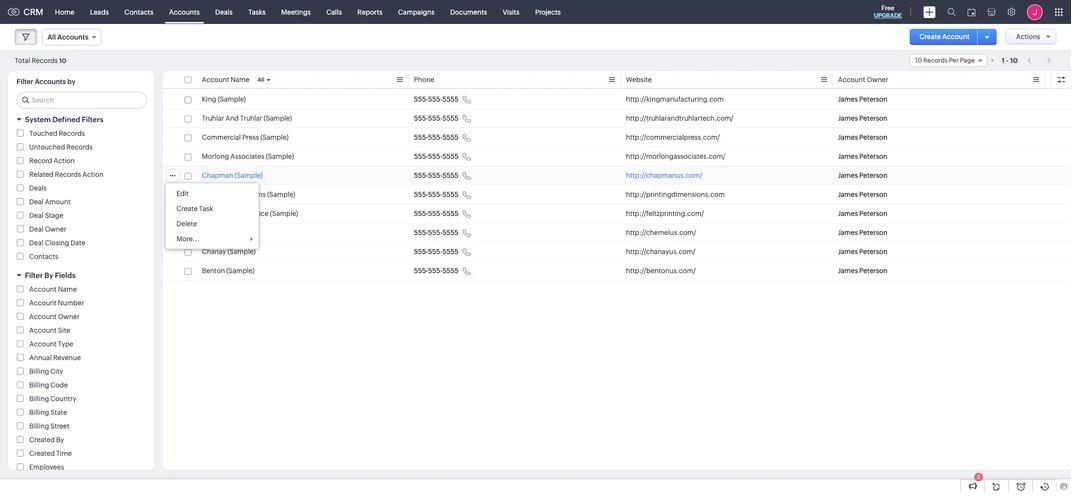 Task type: describe. For each thing, give the bounding box(es) containing it.
upgrade
[[874, 12, 902, 19]]

closing
[[45, 239, 69, 247]]

record action
[[29, 157, 75, 165]]

printing dimensions (sample)
[[202, 191, 295, 199]]

morlong associates (sample) link
[[202, 152, 294, 161]]

row group containing king (sample)
[[162, 90, 1071, 281]]

chapman (sample) link
[[202, 171, 263, 180]]

(sample) up commercial press (sample) link
[[264, 114, 292, 122]]

account inside "create account" button
[[942, 33, 970, 41]]

edit
[[177, 190, 189, 198]]

amount
[[45, 198, 71, 206]]

http://chemelus.com/
[[626, 229, 696, 237]]

1
[[1002, 56, 1005, 64]]

billing street
[[29, 422, 70, 430]]

deal for deal owner
[[29, 225, 43, 233]]

profile image
[[1027, 4, 1043, 20]]

create account button
[[910, 29, 980, 45]]

crm link
[[8, 7, 43, 17]]

more...
[[177, 235, 200, 243]]

deal for deal stage
[[29, 212, 43, 220]]

james peterson for http://kingmanufacturing.com
[[838, 95, 888, 103]]

peterson for http://chapmanus.com/
[[859, 172, 888, 179]]

james peterson for http://bentonus.com/
[[838, 267, 888, 275]]

chapman
[[202, 172, 233, 179]]

untouched records
[[29, 143, 93, 151]]

http://commercialpress.com/ link
[[626, 132, 720, 142]]

billing code
[[29, 381, 68, 389]]

deal closing date
[[29, 239, 85, 247]]

records for total
[[32, 56, 58, 64]]

peterson for http://chemelus.com/
[[859, 229, 888, 237]]

http://printingdimensions.com link
[[626, 190, 725, 199]]

total records 10
[[15, 56, 66, 64]]

1 vertical spatial owner
[[45, 225, 66, 233]]

accounts link
[[161, 0, 207, 24]]

1 vertical spatial action
[[82, 171, 103, 178]]

(sample) up and on the top of the page
[[218, 95, 246, 103]]

and
[[226, 114, 239, 122]]

commercial press (sample) link
[[202, 132, 289, 142]]

peterson for http://commercialpress.com/
[[859, 133, 888, 141]]

feltz printing service (sample) link
[[202, 209, 298, 219]]

james peterson for http://commercialpress.com/
[[838, 133, 888, 141]]

campaigns link
[[390, 0, 442, 24]]

chanay (sample)
[[202, 248, 256, 256]]

records for untouched
[[66, 143, 93, 151]]

555-555-5555 for morlong associates (sample)
[[414, 153, 459, 160]]

deal amount
[[29, 198, 71, 206]]

benton (sample)
[[202, 267, 255, 275]]

5555 for http://printingdimensions.com
[[442, 191, 459, 199]]

deal stage
[[29, 212, 63, 220]]

peterson for http://truhlarandtruhlartech.com/
[[859, 114, 888, 122]]

meetings link
[[273, 0, 319, 24]]

filter by fields button
[[8, 267, 155, 284]]

(sample) up printing dimensions (sample) link
[[235, 172, 263, 179]]

http://chanayus.com/ link
[[626, 247, 696, 257]]

5555 for http://truhlarandtruhlartech.com/
[[442, 114, 459, 122]]

5555 for http://commercialpress.com/
[[442, 133, 459, 141]]

0 horizontal spatial contacts
[[29, 253, 58, 261]]

10 for 1 - 10
[[1010, 56, 1018, 64]]

chanay (sample) link
[[202, 247, 256, 257]]

revenue
[[53, 354, 81, 362]]

james for http://truhlarandtruhlartech.com/
[[838, 114, 858, 122]]

profile element
[[1021, 0, 1049, 24]]

phone
[[414, 76, 434, 84]]

by for created
[[56, 436, 64, 444]]

http://chanayus.com/
[[626, 248, 696, 256]]

5555 for http://chanayus.com/
[[442, 248, 459, 256]]

james peterson for http://truhlarandtruhlartech.com/
[[838, 114, 888, 122]]

system defined filters button
[[8, 111, 155, 128]]

0 vertical spatial owner
[[867, 76, 888, 84]]

account name for account number
[[29, 286, 77, 293]]

related records action
[[29, 171, 103, 178]]

leads link
[[82, 0, 117, 24]]

chemel (sample) link
[[202, 228, 256, 238]]

account number
[[29, 299, 84, 307]]

king (sample) link
[[202, 94, 246, 104]]

country
[[50, 395, 76, 403]]

system defined filters
[[25, 115, 103, 124]]

all
[[258, 77, 264, 83]]

benton (sample) link
[[202, 266, 255, 276]]

filter by fields
[[25, 271, 76, 280]]

peterson for http://morlongassociates.com/
[[859, 153, 888, 160]]

record
[[29, 157, 52, 165]]

printing inside printing dimensions (sample) link
[[202, 191, 227, 199]]

press
[[242, 133, 259, 141]]

system
[[25, 115, 51, 124]]

0 vertical spatial contacts
[[124, 8, 153, 16]]

street
[[50, 422, 70, 430]]

created for created time
[[29, 450, 55, 458]]

annual
[[29, 354, 52, 362]]

(sample) down chemel (sample) link
[[227, 248, 256, 256]]

5555 for http://chapmanus.com/
[[442, 172, 459, 179]]

5555 for http://bentonus.com/
[[442, 267, 459, 275]]

http://printingdimensions.com
[[626, 191, 725, 199]]

morlong associates (sample)
[[202, 153, 294, 160]]

billing for billing state
[[29, 409, 49, 417]]

deal for deal amount
[[29, 198, 43, 206]]

filter for filter accounts by
[[17, 78, 33, 86]]

(sample) down feltz printing service (sample) link
[[228, 229, 256, 237]]

website
[[626, 76, 652, 84]]

name for all
[[231, 76, 249, 84]]

james for http://chapmanus.com/
[[838, 172, 858, 179]]

james for http://commercialpress.com/
[[838, 133, 858, 141]]

5555 for http://feltzprinting.com/
[[442, 210, 459, 218]]

site
[[58, 327, 70, 334]]

0 horizontal spatial deals
[[29, 184, 47, 192]]

deal owner
[[29, 225, 66, 233]]

-
[[1006, 56, 1009, 64]]

total
[[15, 56, 30, 64]]

account name for all
[[202, 76, 249, 84]]

(sample) right 'press'
[[260, 133, 289, 141]]

1 vertical spatial accounts
[[35, 78, 66, 86]]

chemel (sample)
[[202, 229, 256, 237]]

http://chapmanus.com/
[[626, 172, 703, 179]]

james for http://printingdimensions.com
[[838, 191, 858, 199]]

filter for filter by fields
[[25, 271, 43, 280]]

james for http://chanayus.com/
[[838, 248, 858, 256]]

billing city
[[29, 368, 63, 375]]

created for created by
[[29, 436, 55, 444]]

feltz printing service (sample)
[[202, 210, 298, 218]]

by for filter
[[44, 271, 53, 280]]

feltz
[[202, 210, 217, 218]]

number
[[58, 299, 84, 307]]

name for account number
[[58, 286, 77, 293]]

1 - 10
[[1002, 56, 1018, 64]]

peterson for http://kingmanufacturing.com
[[859, 95, 888, 103]]

555-555-5555 for chemel (sample)
[[414, 229, 459, 237]]

0 vertical spatial accounts
[[169, 8, 200, 16]]

tasks link
[[241, 0, 273, 24]]

peterson for http://printingdimensions.com
[[859, 191, 888, 199]]

555-555-5555 for commercial press (sample)
[[414, 133, 459, 141]]



Task type: vqa. For each thing, say whether or not it's contained in the screenshot.


Task type: locate. For each thing, give the bounding box(es) containing it.
calls
[[326, 8, 342, 16]]

1 horizontal spatial create
[[920, 33, 941, 41]]

1 horizontal spatial account owner
[[838, 76, 888, 84]]

james peterson for http://chanayus.com/
[[838, 248, 888, 256]]

navigation
[[1023, 53, 1057, 67]]

10 james peterson from the top
[[838, 267, 888, 275]]

1 vertical spatial account name
[[29, 286, 77, 293]]

1 horizontal spatial contacts
[[124, 8, 153, 16]]

deal
[[29, 198, 43, 206], [29, 212, 43, 220], [29, 225, 43, 233], [29, 239, 43, 247]]

account name up king (sample) link
[[202, 76, 249, 84]]

555-555-5555 for printing dimensions (sample)
[[414, 191, 459, 199]]

james for http://morlongassociates.com/
[[838, 153, 858, 160]]

james peterson for http://printingdimensions.com
[[838, 191, 888, 199]]

8 peterson from the top
[[859, 229, 888, 237]]

by left fields
[[44, 271, 53, 280]]

accounts
[[169, 8, 200, 16], [35, 78, 66, 86]]

10 james from the top
[[838, 267, 858, 275]]

time
[[56, 450, 72, 458]]

king
[[202, 95, 216, 103]]

5 peterson from the top
[[859, 172, 888, 179]]

7 james peterson from the top
[[838, 210, 888, 218]]

peterson for http://bentonus.com/
[[859, 267, 888, 275]]

dimensions
[[228, 191, 266, 199]]

1 vertical spatial created
[[29, 450, 55, 458]]

(sample) right service on the top left of the page
[[270, 210, 298, 218]]

printing
[[202, 191, 227, 199], [218, 210, 243, 218]]

9 peterson from the top
[[859, 248, 888, 256]]

home link
[[47, 0, 82, 24]]

calls link
[[319, 0, 350, 24]]

http://bentonus.com/
[[626, 267, 696, 275]]

5555 for http://morlongassociates.com/
[[442, 153, 459, 160]]

by inside dropdown button
[[44, 271, 53, 280]]

2 5555 from the top
[[442, 114, 459, 122]]

billing up billing state
[[29, 395, 49, 403]]

james peterson for http://chapmanus.com/
[[838, 172, 888, 179]]

james peterson
[[838, 95, 888, 103], [838, 114, 888, 122], [838, 133, 888, 141], [838, 153, 888, 160], [838, 172, 888, 179], [838, 191, 888, 199], [838, 210, 888, 218], [838, 229, 888, 237], [838, 248, 888, 256], [838, 267, 888, 275]]

1 555-555-5555 from the top
[[414, 95, 459, 103]]

printing up chemel (sample)
[[218, 210, 243, 218]]

5 james peterson from the top
[[838, 172, 888, 179]]

account type
[[29, 340, 73, 348]]

2 vertical spatial owner
[[58, 313, 80, 321]]

records down touched records
[[66, 143, 93, 151]]

9 james peterson from the top
[[838, 248, 888, 256]]

name down fields
[[58, 286, 77, 293]]

billing for billing country
[[29, 395, 49, 403]]

service
[[245, 210, 269, 218]]

3 billing from the top
[[29, 395, 49, 403]]

james peterson for http://morlongassociates.com/
[[838, 153, 888, 160]]

touched
[[29, 130, 57, 137]]

10 for total records 10
[[59, 57, 66, 64]]

10 5555 from the top
[[442, 267, 459, 275]]

deal down deal owner on the top left of page
[[29, 239, 43, 247]]

created
[[29, 436, 55, 444], [29, 450, 55, 458]]

leads
[[90, 8, 109, 16]]

create account
[[920, 33, 970, 41]]

1 horizontal spatial action
[[82, 171, 103, 178]]

filters
[[82, 115, 103, 124]]

records for related
[[55, 171, 81, 178]]

8 555-555-5555 from the top
[[414, 229, 459, 237]]

printing dimensions (sample) link
[[202, 190, 295, 199]]

10 peterson from the top
[[859, 267, 888, 275]]

peterson for http://feltzprinting.com/
[[859, 210, 888, 218]]

filter
[[17, 78, 33, 86], [25, 271, 43, 280]]

0 horizontal spatial action
[[54, 157, 75, 165]]

james peterson for http://feltzprinting.com/
[[838, 210, 888, 218]]

8 5555 from the top
[[442, 229, 459, 237]]

create
[[920, 33, 941, 41], [177, 205, 198, 213]]

0 vertical spatial name
[[231, 76, 249, 84]]

printing up task
[[202, 191, 227, 199]]

Search text field
[[17, 92, 147, 108]]

7 peterson from the top
[[859, 210, 888, 218]]

james for http://feltzprinting.com/
[[838, 210, 858, 218]]

contacts right leads link
[[124, 8, 153, 16]]

5555 for http://chemelus.com/
[[442, 229, 459, 237]]

created up the employees
[[29, 450, 55, 458]]

king (sample)
[[202, 95, 246, 103]]

0 horizontal spatial accounts
[[35, 78, 66, 86]]

1 billing from the top
[[29, 368, 49, 375]]

9 555-555-5555 from the top
[[414, 248, 459, 256]]

billing for billing code
[[29, 381, 49, 389]]

billing down annual
[[29, 368, 49, 375]]

http://morlongassociates.com/
[[626, 153, 726, 160]]

account name up account number
[[29, 286, 77, 293]]

tasks
[[248, 8, 266, 16]]

1 horizontal spatial 10
[[1010, 56, 1018, 64]]

9 5555 from the top
[[442, 248, 459, 256]]

peterson for http://chanayus.com/
[[859, 248, 888, 256]]

1 james from the top
[[838, 95, 858, 103]]

1 james peterson from the top
[[838, 95, 888, 103]]

(sample) right associates
[[266, 153, 294, 160]]

reports
[[358, 8, 382, 16]]

billing
[[29, 368, 49, 375], [29, 381, 49, 389], [29, 395, 49, 403], [29, 409, 49, 417], [29, 422, 49, 430]]

555-
[[414, 95, 428, 103], [428, 95, 442, 103], [414, 114, 428, 122], [428, 114, 442, 122], [414, 133, 428, 141], [428, 133, 442, 141], [414, 153, 428, 160], [428, 153, 442, 160], [414, 172, 428, 179], [428, 172, 442, 179], [414, 191, 428, 199], [428, 191, 442, 199], [414, 210, 428, 218], [428, 210, 442, 218], [414, 229, 428, 237], [428, 229, 442, 237], [414, 248, 428, 256], [428, 248, 442, 256], [414, 267, 428, 275], [428, 267, 442, 275]]

3 peterson from the top
[[859, 133, 888, 141]]

0 horizontal spatial account owner
[[29, 313, 80, 321]]

1 horizontal spatial deals
[[215, 8, 233, 16]]

4 billing from the top
[[29, 409, 49, 417]]

7 james from the top
[[838, 210, 858, 218]]

filter inside dropdown button
[[25, 271, 43, 280]]

create for create task
[[177, 205, 198, 213]]

1 horizontal spatial name
[[231, 76, 249, 84]]

james
[[838, 95, 858, 103], [838, 114, 858, 122], [838, 133, 858, 141], [838, 153, 858, 160], [838, 172, 858, 179], [838, 191, 858, 199], [838, 210, 858, 218], [838, 229, 858, 237], [838, 248, 858, 256], [838, 267, 858, 275]]

555-555-5555 for chapman (sample)
[[414, 172, 459, 179]]

10 right -
[[1010, 56, 1018, 64]]

home
[[55, 8, 74, 16]]

2 deal from the top
[[29, 212, 43, 220]]

action down "untouched records"
[[82, 171, 103, 178]]

http://feltzprinting.com/ link
[[626, 209, 704, 219]]

1 deal from the top
[[29, 198, 43, 206]]

6 peterson from the top
[[859, 191, 888, 199]]

billing up billing street
[[29, 409, 49, 417]]

2 created from the top
[[29, 450, 55, 458]]

3 555-555-5555 from the top
[[414, 133, 459, 141]]

3 5555 from the top
[[442, 133, 459, 141]]

10 up filter accounts by
[[59, 57, 66, 64]]

3 deal from the top
[[29, 225, 43, 233]]

deal up deal stage
[[29, 198, 43, 206]]

records down the defined
[[59, 130, 85, 137]]

5 james from the top
[[838, 172, 858, 179]]

deals left tasks
[[215, 8, 233, 16]]

1 vertical spatial create
[[177, 205, 198, 213]]

http://commercialpress.com/
[[626, 133, 720, 141]]

7 555-555-5555 from the top
[[414, 210, 459, 218]]

1 horizontal spatial truhlar
[[240, 114, 262, 122]]

0 horizontal spatial truhlar
[[202, 114, 224, 122]]

0 vertical spatial by
[[44, 271, 53, 280]]

4 james peterson from the top
[[838, 153, 888, 160]]

8 james peterson from the top
[[838, 229, 888, 237]]

6 5555 from the top
[[442, 191, 459, 199]]

1 peterson from the top
[[859, 95, 888, 103]]

10
[[1010, 56, 1018, 64], [59, 57, 66, 64]]

james for http://bentonus.com/
[[838, 267, 858, 275]]

contacts down the closing
[[29, 253, 58, 261]]

555-555-5555 for benton (sample)
[[414, 267, 459, 275]]

associates
[[230, 153, 264, 160]]

accounts left by
[[35, 78, 66, 86]]

chemel
[[202, 229, 227, 237]]

10 inside total records 10
[[59, 57, 66, 64]]

truhlar and truhlar (sample)
[[202, 114, 292, 122]]

stage
[[45, 212, 63, 220]]

actions
[[1016, 33, 1040, 41]]

city
[[50, 368, 63, 375]]

morlong
[[202, 153, 229, 160]]

created time
[[29, 450, 72, 458]]

related
[[29, 171, 53, 178]]

untouched
[[29, 143, 65, 151]]

james for http://chemelus.com/
[[838, 229, 858, 237]]

0 vertical spatial filter
[[17, 78, 33, 86]]

truhlar left and on the top of the page
[[202, 114, 224, 122]]

8 james from the top
[[838, 229, 858, 237]]

3 james from the top
[[838, 133, 858, 141]]

row group
[[162, 90, 1071, 281]]

by
[[67, 78, 76, 86]]

touched records
[[29, 130, 85, 137]]

edit link
[[166, 186, 259, 201]]

1 vertical spatial deals
[[29, 184, 47, 192]]

created down billing street
[[29, 436, 55, 444]]

crm
[[23, 7, 43, 17]]

5 555-555-5555 from the top
[[414, 172, 459, 179]]

code
[[50, 381, 68, 389]]

555-555-5555
[[414, 95, 459, 103], [414, 114, 459, 122], [414, 133, 459, 141], [414, 153, 459, 160], [414, 172, 459, 179], [414, 191, 459, 199], [414, 210, 459, 218], [414, 229, 459, 237], [414, 248, 459, 256], [414, 267, 459, 275]]

account owner
[[838, 76, 888, 84], [29, 313, 80, 321]]

1 vertical spatial account owner
[[29, 313, 80, 321]]

0 vertical spatial deals
[[215, 8, 233, 16]]

5 5555 from the top
[[442, 172, 459, 179]]

billing state
[[29, 409, 67, 417]]

billing for billing city
[[29, 368, 49, 375]]

5555 for http://kingmanufacturing.com
[[442, 95, 459, 103]]

type
[[58, 340, 73, 348]]

2 truhlar from the left
[[240, 114, 262, 122]]

3 james peterson from the top
[[838, 133, 888, 141]]

555-555-5555 for king (sample)
[[414, 95, 459, 103]]

records up filter accounts by
[[32, 56, 58, 64]]

action up related records action
[[54, 157, 75, 165]]

http://bentonus.com/ link
[[626, 266, 696, 276]]

contacts link
[[117, 0, 161, 24]]

0 vertical spatial action
[[54, 157, 75, 165]]

deal down deal stage
[[29, 225, 43, 233]]

555-555-5555 for chanay (sample)
[[414, 248, 459, 256]]

peterson
[[859, 95, 888, 103], [859, 114, 888, 122], [859, 133, 888, 141], [859, 153, 888, 160], [859, 172, 888, 179], [859, 191, 888, 199], [859, 210, 888, 218], [859, 229, 888, 237], [859, 248, 888, 256], [859, 267, 888, 275]]

6 555-555-5555 from the top
[[414, 191, 459, 199]]

0 horizontal spatial create
[[177, 205, 198, 213]]

owner
[[867, 76, 888, 84], [45, 225, 66, 233], [58, 313, 80, 321]]

truhlar
[[202, 114, 224, 122], [240, 114, 262, 122]]

james peterson for http://chemelus.com/
[[838, 229, 888, 237]]

projects link
[[527, 0, 569, 24]]

4 peterson from the top
[[859, 153, 888, 160]]

5 billing from the top
[[29, 422, 49, 430]]

deal left stage
[[29, 212, 43, 220]]

0 horizontal spatial 10
[[59, 57, 66, 64]]

1 vertical spatial by
[[56, 436, 64, 444]]

filter down total
[[17, 78, 33, 86]]

http://truhlarandtruhlartech.com/
[[626, 114, 734, 122]]

campaigns
[[398, 8, 435, 16]]

1 vertical spatial filter
[[25, 271, 43, 280]]

555-555-5555 for feltz printing service (sample)
[[414, 210, 459, 218]]

delete
[[177, 220, 197, 228]]

free upgrade
[[874, 4, 902, 19]]

0 vertical spatial create
[[920, 33, 941, 41]]

1 vertical spatial contacts
[[29, 253, 58, 261]]

create task
[[177, 205, 213, 213]]

date
[[71, 239, 85, 247]]

0 vertical spatial created
[[29, 436, 55, 444]]

4 james from the top
[[838, 153, 858, 160]]

deals down related
[[29, 184, 47, 192]]

1 truhlar from the left
[[202, 114, 224, 122]]

http://morlongassociates.com/ link
[[626, 152, 726, 161]]

1 horizontal spatial account name
[[202, 76, 249, 84]]

7 5555 from the top
[[442, 210, 459, 218]]

reports link
[[350, 0, 390, 24]]

2 james from the top
[[838, 114, 858, 122]]

1 vertical spatial name
[[58, 286, 77, 293]]

state
[[50, 409, 67, 417]]

create for create account
[[920, 33, 941, 41]]

name left the all
[[231, 76, 249, 84]]

james for http://kingmanufacturing.com
[[838, 95, 858, 103]]

printing inside feltz printing service (sample) link
[[218, 210, 243, 218]]

2 peterson from the top
[[859, 114, 888, 122]]

0 horizontal spatial by
[[44, 271, 53, 280]]

0 vertical spatial account owner
[[838, 76, 888, 84]]

billing down 'billing city' on the left bottom of page
[[29, 381, 49, 389]]

filter left fields
[[25, 271, 43, 280]]

billing for billing street
[[29, 422, 49, 430]]

http://kingmanufacturing.com
[[626, 95, 724, 103]]

annual revenue
[[29, 354, 81, 362]]

truhlar up 'press'
[[240, 114, 262, 122]]

555-555-5555 for truhlar and truhlar (sample)
[[414, 114, 459, 122]]

fields
[[55, 271, 76, 280]]

account
[[942, 33, 970, 41], [202, 76, 229, 84], [838, 76, 865, 84], [29, 286, 57, 293], [29, 299, 57, 307], [29, 313, 57, 321], [29, 327, 57, 334], [29, 340, 57, 348]]

4 555-555-5555 from the top
[[414, 153, 459, 160]]

0 vertical spatial account name
[[202, 76, 249, 84]]

records for touched
[[59, 130, 85, 137]]

2 billing from the top
[[29, 381, 49, 389]]

6 james from the top
[[838, 191, 858, 199]]

1 5555 from the top
[[442, 95, 459, 103]]

deal for deal closing date
[[29, 239, 43, 247]]

(sample) up service on the top left of the page
[[267, 191, 295, 199]]

http://feltzprinting.com/
[[626, 210, 704, 218]]

0 horizontal spatial account name
[[29, 286, 77, 293]]

1 vertical spatial printing
[[218, 210, 243, 218]]

2 555-555-5555 from the top
[[414, 114, 459, 122]]

accounts left deals link at the top left
[[169, 8, 200, 16]]

by down 'street'
[[56, 436, 64, 444]]

(sample) down the chanay (sample)
[[226, 267, 255, 275]]

9 james from the top
[[838, 248, 858, 256]]

2 james peterson from the top
[[838, 114, 888, 122]]

documents
[[450, 8, 487, 16]]

create inside button
[[920, 33, 941, 41]]

1 horizontal spatial accounts
[[169, 8, 200, 16]]

4 deal from the top
[[29, 239, 43, 247]]

10 555-555-5555 from the top
[[414, 267, 459, 275]]

records down record action
[[55, 171, 81, 178]]

records
[[32, 56, 58, 64], [59, 130, 85, 137], [66, 143, 93, 151], [55, 171, 81, 178]]

6 james peterson from the top
[[838, 191, 888, 199]]

billing up the created by
[[29, 422, 49, 430]]

4 5555 from the top
[[442, 153, 459, 160]]

1 horizontal spatial by
[[56, 436, 64, 444]]

5555
[[442, 95, 459, 103], [442, 114, 459, 122], [442, 133, 459, 141], [442, 153, 459, 160], [442, 172, 459, 179], [442, 191, 459, 199], [442, 210, 459, 218], [442, 229, 459, 237], [442, 248, 459, 256], [442, 267, 459, 275]]

0 horizontal spatial name
[[58, 286, 77, 293]]

commercial
[[202, 133, 241, 141]]

1 created from the top
[[29, 436, 55, 444]]

0 vertical spatial printing
[[202, 191, 227, 199]]



